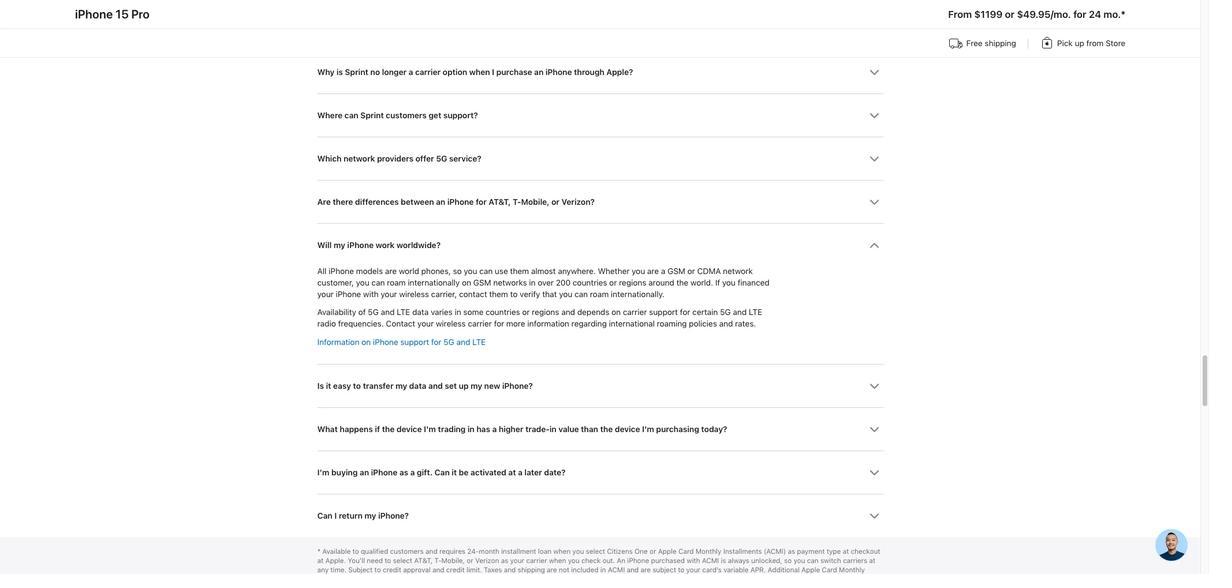 Task type: vqa. For each thing, say whether or not it's contained in the screenshot.
"of" in the 'In partnership with Conservation International, the company will invest in new projects, building on learnings from existing work like restoring degraded savannas in Kenya and a vital mangrove ecosystem in Colombia. Mangroves not only protect the coasts and help support the livelihood of those communities where they grow, but they also can store up to 10 times more carbon than forests on land.'
no



Task type: describe. For each thing, give the bounding box(es) containing it.
so inside all iphone models are world phones, so you can use them almost anywhere. whether you are a gsm or cdma network customer, you can roam internationally on gsm networks in over 200 countries or regions around the world. if you financed your iphone with your wireless carrier, contact them to verify that you can roam internationally.
[[453, 267, 462, 276]]

i'm buying an iphone as a gift. can it be activated at a later date?
[[318, 468, 566, 478]]

information
[[318, 338, 360, 347]]

to inside all iphone models are world phones, so you can use them almost anywhere. whether you are a gsm or cdma network customer, you can roam internationally on gsm networks in over 200 countries or regions around the world. if you financed your iphone with your wireless carrier, contact them to verify that you can roam internationally.
[[511, 290, 518, 299]]

what happens if the device i'm trading in has a higher trade-in value than the device i'm purchasing today?
[[318, 425, 728, 434]]

carrier,
[[431, 290, 457, 299]]

be
[[459, 468, 469, 478]]

iphone left through
[[546, 67, 572, 77]]

included
[[572, 567, 599, 575]]

qualified
[[361, 548, 388, 556]]

you down "models"
[[356, 279, 370, 288]]

availability of 5g and lte data varies in some countries or regions and depends on carrier support for certain 5g and lte radio frequencies. contact your wireless carrier for more information regarding international roaming policies and rates.
[[318, 308, 763, 329]]

not
[[559, 567, 570, 575]]

what happens if the device i'm trading in has a higher trade-in value than the device i'm purchasing today? button
[[318, 408, 884, 451]]

0 horizontal spatial support
[[401, 338, 429, 347]]

and up rates.
[[733, 308, 747, 317]]

1 horizontal spatial the
[[601, 425, 613, 434]]

iphone inside * available to qualified customers and requires 24-month installment loan when you select citizens one or apple card monthly installments (acmi) as payment type at checkout at apple. you'll need to select at&t, t-mobile, or verizon as your carrier when you check out. an iphone purchased with acmi is always unlocked, so you can switch carriers at any time. subject to credit approval and credit limit. taxes and shipping are not included in acmi and are subject to your card's variable apr. additional apple card month
[[628, 557, 650, 565]]

phones,
[[422, 267, 451, 276]]

to down purchased
[[678, 567, 685, 575]]

can inside * available to qualified customers and requires 24-month installment loan when you select citizens one or apple card monthly installments (acmi) as payment type at checkout at apple. you'll need to select at&t, t-mobile, or verizon as your carrier when you check out. an iphone purchased with acmi is always unlocked, so you can switch carriers at any time. subject to credit approval and credit limit. taxes and shipping are not included in acmi and are subject to your card's variable apr. additional apple card month
[[808, 557, 819, 565]]

to up you'll
[[353, 548, 359, 556]]

free
[[967, 39, 983, 48]]

providers
[[377, 154, 414, 163]]

2 credit from the left
[[447, 567, 465, 575]]

citizens
[[607, 548, 633, 556]]

verify
[[520, 290, 541, 299]]

apple.
[[326, 557, 346, 565]]

at inside dropdown button
[[509, 468, 516, 478]]

option
[[443, 67, 467, 77]]

are up around
[[648, 267, 659, 276]]

to inside dropdown button
[[353, 382, 361, 391]]

as inside dropdown button
[[400, 468, 409, 478]]

value
[[559, 425, 579, 434]]

all
[[318, 267, 327, 276]]

than
[[581, 425, 599, 434]]

can inside dropdown button
[[435, 468, 450, 478]]

models
[[356, 267, 383, 276]]

1 vertical spatial them
[[490, 290, 508, 299]]

activated
[[471, 468, 507, 478]]

to right need
[[385, 557, 391, 565]]

available
[[323, 548, 351, 556]]

that
[[543, 290, 557, 299]]

my inside dropdown button
[[334, 241, 345, 250]]

0 vertical spatial roam
[[387, 279, 406, 288]]

happens
[[340, 425, 373, 434]]

in left has
[[468, 425, 475, 434]]

chevrondown image for will my iphone work worldwide?
[[870, 241, 880, 251]]

and down some
[[457, 338, 471, 347]]

in left value
[[550, 425, 557, 434]]

carriers
[[844, 557, 868, 565]]

cdma
[[698, 267, 721, 276]]

chevrondown image for is it easy to transfer my data and set up my new iphone?
[[870, 382, 880, 391]]

1 horizontal spatial card
[[822, 567, 838, 575]]

regions inside the availability of 5g and lte data varies in some countries or regions and depends on carrier support for certain 5g and lte radio frequencies. contact your wireless carrier for more information regarding international roaming policies and rates.
[[532, 308, 560, 317]]

where
[[318, 111, 343, 120]]

service?
[[449, 154, 482, 163]]

can inside the where can sprint customers get support? 'dropdown button'
[[345, 111, 359, 120]]

0 vertical spatial select
[[586, 548, 606, 556]]

out.
[[603, 557, 615, 565]]

i'm
[[318, 468, 330, 478]]

my inside dropdown button
[[365, 512, 376, 521]]

availability
[[318, 308, 356, 317]]

carrier inside * available to qualified customers and requires 24-month installment loan when you select citizens one or apple card monthly installments (acmi) as payment type at checkout at apple. you'll need to select at&t, t-mobile, or verizon as your carrier when you check out. an iphone purchased with acmi is always unlocked, so you can switch carriers at any time. subject to credit approval and credit limit. taxes and shipping are not included in acmi and are subject to your card's variable apr. additional apple card month
[[527, 557, 547, 565]]

mobile, inside * available to qualified customers and requires 24-month installment loan when you select citizens one or apple card monthly installments (acmi) as payment type at checkout at apple. you'll need to select at&t, t-mobile, or verizon as your carrier when you check out. an iphone purchased with acmi is always unlocked, so you can switch carriers at any time. subject to credit approval and credit limit. taxes and shipping are not included in acmi and are subject to your card's variable apr. additional apple card month
[[442, 557, 465, 565]]

you down 200
[[559, 290, 573, 299]]

iphone? inside dropdown button
[[378, 512, 409, 521]]

any
[[318, 567, 329, 575]]

offer
[[416, 154, 434, 163]]

use
[[495, 267, 508, 276]]

chevrondown image inside can i return my iphone? dropdown button
[[870, 512, 880, 522]]

2 vertical spatial when
[[549, 557, 567, 565]]

2 horizontal spatial lte
[[749, 308, 763, 317]]

carrier up international
[[623, 308, 647, 317]]

iphone right buying
[[371, 468, 398, 478]]

is inside * available to qualified customers and requires 24-month installment loan when you select citizens one or apple card monthly installments (acmi) as payment type at checkout at apple. you'll need to select at&t, t-mobile, or verizon as your carrier when you check out. an iphone purchased with acmi is always unlocked, so you can switch carriers at any time. subject to credit approval and credit limit. taxes and shipping are not included in acmi and are subject to your card's variable apr. additional apple card month
[[721, 557, 727, 565]]

0 horizontal spatial on
[[362, 338, 371, 347]]

loan
[[538, 548, 552, 556]]

time.
[[331, 567, 347, 575]]

1 vertical spatial as
[[788, 548, 796, 556]]

network inside all iphone models are world phones, so you can use them almost anywhere. whether you are a gsm or cdma network customer, you can roam internationally on gsm networks in over 200 countries or regions around the world. if you financed your iphone with your wireless carrier, contact them to verify that you can roam internationally.
[[723, 267, 753, 276]]

chevrondown image for an
[[870, 67, 880, 77]]

$49.95
[[1018, 9, 1051, 20]]

for left 24 on the right of page
[[1074, 9, 1087, 20]]

which network providers offer 5g service? button
[[318, 137, 884, 180]]

free shipping
[[967, 39, 1017, 48]]

1 vertical spatial select
[[393, 557, 413, 565]]

and right approval
[[433, 567, 445, 575]]

iphone 15 pro
[[75, 7, 150, 21]]

later
[[525, 468, 542, 478]]

today?
[[702, 425, 728, 434]]

$1199
[[975, 9, 1003, 20]]

a inside why is sprint no longer a carrier option when i purchase an iphone through apple? dropdown button
[[409, 67, 413, 77]]

store
[[1106, 39, 1126, 48]]

can inside dropdown button
[[318, 512, 333, 521]]

t- inside dropdown button
[[513, 197, 521, 207]]

a inside all iphone models are world phones, so you can use them almost anywhere. whether you are a gsm or cdma network customer, you can roam internationally on gsm networks in over 200 countries or regions around the world. if you financed your iphone with your wireless carrier, contact them to verify that you can roam internationally.
[[661, 267, 666, 276]]

customers inside * available to qualified customers and requires 24-month installment loan when you select citizens one or apple card monthly installments (acmi) as payment type at checkout at apple. you'll need to select at&t, t-mobile, or verizon as your carrier when you check out. an iphone purchased with acmi is always unlocked, so you can switch carriers at any time. subject to credit approval and credit limit. taxes and shipping are not included in acmi and are subject to your card's variable apr. additional apple card month
[[390, 548, 424, 556]]

between
[[401, 197, 434, 207]]

for left more
[[494, 320, 505, 329]]

* inside iphone 15 pro main content
[[1122, 9, 1126, 20]]

at right type
[[843, 548, 850, 556]]

support inside the availability of 5g and lte data varies in some countries or regions and depends on carrier support for certain 5g and lte radio frequencies. contact your wireless carrier for more information regarding international roaming policies and rates.
[[650, 308, 678, 317]]

1 horizontal spatial them
[[510, 267, 529, 276]]

on inside the availability of 5g and lte data varies in some countries or regions and depends on carrier support for certain 5g and lte radio frequencies. contact your wireless carrier for more information regarding international roaming policies and rates.
[[612, 308, 621, 317]]

wireless inside all iphone models are world phones, so you can use them almost anywhere. whether you are a gsm or cdma network customer, you can roam internationally on gsm networks in over 200 countries or regions around the world. if you financed your iphone with your wireless carrier, contact them to verify that you can roam internationally.
[[399, 290, 429, 299]]

with inside all iphone models are world phones, so you can use them almost anywhere. whether you are a gsm or cdma network customer, you can roam internationally on gsm networks in over 200 countries or regions around the world. if you financed your iphone with your wireless carrier, contact them to verify that you can roam internationally.
[[363, 290, 379, 299]]

in inside the availability of 5g and lte data varies in some countries or regions and depends on carrier support for certain 5g and lte radio frequencies. contact your wireless carrier for more information regarding international roaming policies and rates.
[[455, 308, 461, 317]]

2 vertical spatial as
[[501, 557, 509, 565]]

pick
[[1058, 39, 1073, 48]]

24
[[1090, 9, 1102, 20]]

depends
[[578, 308, 610, 317]]

checkout
[[851, 548, 881, 556]]

international
[[609, 320, 655, 329]]

from $1199 or $49.95 /mo. for 24 mo. *
[[949, 9, 1126, 20]]

type
[[827, 548, 841, 556]]

will
[[318, 241, 332, 250]]

or right $1199
[[1006, 9, 1015, 20]]

some
[[464, 308, 484, 317]]

a left "later"
[[518, 468, 523, 478]]

so inside * available to qualified customers and requires 24-month installment loan when you select citizens one or apple card monthly installments (acmi) as payment type at checkout at apple. you'll need to select at&t, t-mobile, or verizon as your carrier when you check out. an iphone purchased with acmi is always unlocked, so you can switch carriers at any time. subject to credit approval and credit limit. taxes and shipping are not included in acmi and are subject to your card's variable apr. additional apple card month
[[785, 557, 792, 565]]

rates.
[[736, 320, 756, 329]]

worldwide?
[[397, 241, 441, 250]]

limit.
[[467, 567, 482, 575]]

iphone left work
[[347, 241, 374, 250]]

and up the "contact"
[[381, 308, 395, 317]]

1 horizontal spatial acmi
[[702, 557, 720, 565]]

shipping inside * available to qualified customers and requires 24-month installment loan when you select citizens one or apple card monthly installments (acmi) as payment type at checkout at apple. you'll need to select at&t, t-mobile, or verizon as your carrier when you check out. an iphone purchased with acmi is always unlocked, so you can switch carriers at any time. subject to credit approval and credit limit. taxes and shipping are not included in acmi and are subject to your card's variable apr. additional apple card month
[[518, 567, 545, 575]]

0 vertical spatial gsm
[[668, 267, 686, 276]]

purchasing
[[657, 425, 700, 434]]

data inside is it easy to transfer my data and set up my new iphone? dropdown button
[[409, 382, 427, 391]]

5g right the of
[[368, 308, 379, 317]]

and right taxes
[[504, 567, 516, 575]]

1 vertical spatial when
[[554, 548, 571, 556]]

can i return my iphone? button
[[318, 495, 884, 538]]

transfer
[[363, 382, 394, 391]]

0 horizontal spatial lte
[[397, 308, 410, 317]]

installments
[[724, 548, 762, 556]]

certain
[[693, 308, 718, 317]]

and left rates.
[[720, 320, 733, 329]]

and up information
[[562, 308, 575, 317]]

data inside the availability of 5g and lte data varies in some countries or regions and depends on carrier support for certain 5g and lte radio frequencies. contact your wireless carrier for more information regarding international roaming policies and rates.
[[413, 308, 429, 317]]

t- inside * available to qualified customers and requires 24-month installment loan when you select citizens one or apple card monthly installments (acmi) as payment type at checkout at apple. you'll need to select at&t, t-mobile, or verizon as your carrier when you check out. an iphone purchased with acmi is always unlocked, so you can switch carriers at any time. subject to credit approval and credit limit. taxes and shipping are not included in acmi and are subject to your card's variable apr. additional apple card month
[[435, 557, 442, 565]]

200
[[556, 279, 571, 288]]

iphone right between
[[448, 197, 474, 207]]

1 horizontal spatial roam
[[590, 290, 609, 299]]

is it easy to transfer my data and set up my new iphone? button
[[318, 365, 884, 408]]

1 horizontal spatial up
[[1076, 39, 1085, 48]]

trading
[[438, 425, 466, 434]]

0 horizontal spatial an
[[360, 468, 369, 478]]

chevrondown image for where can sprint customers get support?
[[870, 111, 880, 121]]

can up depends
[[575, 290, 588, 299]]

a left gift. at the bottom of the page
[[411, 468, 415, 478]]

mobile, inside dropdown button
[[521, 197, 550, 207]]

0 horizontal spatial the
[[382, 425, 395, 434]]

and inside dropdown button
[[429, 382, 443, 391]]

can left use
[[480, 267, 493, 276]]

list containing free shipping
[[75, 35, 1126, 55]]

in inside all iphone models are world phones, so you can use them almost anywhere. whether you are a gsm or cdma network customer, you can roam internationally on gsm networks in over 200 countries or regions around the world. if you financed your iphone with your wireless carrier, contact them to verify that you can roam internationally.
[[529, 279, 536, 288]]

information on iphone support for 5g and lte link
[[318, 338, 486, 347]]

list containing why is sprint no longer a carrier option when i purchase an iphone through apple?
[[318, 0, 884, 538]]

1 vertical spatial an
[[436, 197, 446, 207]]

your down installment
[[511, 557, 525, 565]]

you up internationally.
[[632, 267, 645, 276]]

carrier inside dropdown button
[[415, 67, 441, 77]]

you up not
[[568, 557, 580, 565]]

chevrondown image for verizon?
[[870, 197, 880, 207]]

iphone 15 pro link
[[75, 7, 150, 21]]

which
[[318, 154, 342, 163]]

5g down varies
[[444, 338, 455, 347]]

chevrondown image inside which network providers offer 5g service? dropdown button
[[870, 154, 880, 164]]

can down "models"
[[372, 279, 385, 288]]

24-
[[468, 548, 479, 556]]

a inside what happens if the device i'm trading in has a higher trade-in value than the device i'm purchasing today? dropdown button
[[493, 425, 497, 434]]

subject
[[653, 567, 677, 575]]

month
[[479, 548, 500, 556]]

world.
[[691, 279, 714, 288]]

carrier down some
[[468, 320, 492, 329]]

1 device from the left
[[397, 425, 422, 434]]

regarding
[[572, 320, 607, 329]]

iphone? inside dropdown button
[[503, 382, 533, 391]]

work
[[376, 241, 395, 250]]

2 i'm from the left
[[643, 425, 655, 434]]

at up the any
[[318, 557, 324, 565]]

1 list item from the top
[[318, 0, 884, 7]]

to down need
[[375, 567, 381, 575]]

0 vertical spatial apple
[[659, 548, 677, 556]]

you down payment
[[794, 557, 806, 565]]

why
[[318, 67, 335, 77]]

for up 'roaming'
[[680, 308, 691, 317]]

or down whether
[[610, 279, 617, 288]]

subject
[[349, 567, 373, 575]]

apple?
[[607, 67, 633, 77]]

i inside dropdown button
[[492, 67, 495, 77]]

iphone down customer,
[[336, 290, 361, 299]]

1 vertical spatial acmi
[[608, 567, 625, 575]]

for down varies
[[431, 338, 442, 347]]



Task type: locate. For each thing, give the bounding box(es) containing it.
1 vertical spatial mobile,
[[442, 557, 465, 565]]

gift.
[[417, 468, 433, 478]]

your inside the availability of 5g and lte data varies in some countries or regions and depends on carrier support for certain 5g and lte radio frequencies. contact your wireless carrier for more information regarding international roaming policies and rates.
[[418, 320, 434, 329]]

no
[[371, 67, 380, 77]]

carrier left option
[[415, 67, 441, 77]]

0 vertical spatial wireless
[[399, 290, 429, 299]]

wireless down internationally
[[399, 290, 429, 299]]

1 vertical spatial with
[[687, 557, 701, 565]]

an
[[617, 557, 626, 565]]

monthly
[[696, 548, 722, 556]]

0 horizontal spatial with
[[363, 290, 379, 299]]

countries inside the availability of 5g and lte data varies in some countries or regions and depends on carrier support for certain 5g and lte radio frequencies. contact your wireless carrier for more information regarding international roaming policies and rates.
[[486, 308, 520, 317]]

1 vertical spatial wireless
[[436, 320, 466, 329]]

you'll
[[348, 557, 365, 565]]

0 horizontal spatial credit
[[383, 567, 402, 575]]

your down varies
[[418, 320, 434, 329]]

when right "loan"
[[554, 548, 571, 556]]

roam up depends
[[590, 290, 609, 299]]

1 vertical spatial *
[[318, 548, 321, 556]]

1 credit from the left
[[383, 567, 402, 575]]

chevrondown image inside i'm buying an iphone as a gift. can it be activated at a later date? dropdown button
[[870, 468, 880, 478]]

are left world
[[385, 267, 397, 276]]

the right if
[[382, 425, 395, 434]]

at down checkout
[[870, 557, 876, 565]]

internationally.
[[611, 290, 665, 299]]

is up card's on the right bottom
[[721, 557, 727, 565]]

1 vertical spatial apple
[[802, 567, 821, 575]]

in inside * available to qualified customers and requires 24-month installment loan when you select citizens one or apple card monthly installments (acmi) as payment type at checkout at apple. you'll need to select at&t, t-mobile, or verizon as your carrier when you check out. an iphone purchased with acmi is always unlocked, so you can switch carriers at any time. subject to credit approval and credit limit. taxes and shipping are not included in acmi and are subject to your card's variable apr. additional apple card month
[[601, 567, 606, 575]]

* inside * available to qualified customers and requires 24-month installment loan when you select citizens one or apple card monthly installments (acmi) as payment type at checkout at apple. you'll need to select at&t, t-mobile, or verizon as your carrier when you check out. an iphone purchased with acmi is always unlocked, so you can switch carriers at any time. subject to credit approval and credit limit. taxes and shipping are not included in acmi and are subject to your card's variable apr. additional apple card month
[[318, 548, 321, 556]]

or right the one
[[650, 548, 657, 556]]

or down '24-'
[[467, 557, 474, 565]]

* available to qualified customers and requires 24-month installment loan when you select citizens one or apple card monthly installments (acmi) as payment type at checkout at apple. you'll need to select at&t, t-mobile, or verizon as your carrier when you check out. an iphone purchased with acmi is always unlocked, so you can switch carriers at any time. subject to credit approval and credit limit. taxes and shipping are not included in acmi and are subject to your card's variable apr. additional apple card month
[[318, 548, 881, 575]]

why is sprint no longer a carrier option when i purchase an iphone through apple? button
[[318, 51, 884, 93]]

countries down anywhere.
[[573, 279, 608, 288]]

trade-
[[526, 425, 550, 434]]

iphone?
[[503, 382, 533, 391], [378, 512, 409, 521]]

gsm up contact
[[474, 279, 491, 288]]

are there differences between an iphone for at&t, t-mobile, or verizon? button
[[318, 181, 884, 223]]

1 horizontal spatial on
[[462, 279, 471, 288]]

1 horizontal spatial gsm
[[668, 267, 686, 276]]

at&t, inside dropdown button
[[489, 197, 511, 207]]

0 horizontal spatial up
[[459, 382, 469, 391]]

it inside dropdown button
[[326, 382, 331, 391]]

i inside dropdown button
[[335, 512, 337, 521]]

2 device from the left
[[615, 425, 640, 434]]

countries inside all iphone models are world phones, so you can use them almost anywhere. whether you are a gsm or cdma network customer, you can roam internationally on gsm networks in over 200 countries or regions around the world. if you financed your iphone with your wireless carrier, contact them to verify that you can roam internationally.
[[573, 279, 608, 288]]

sprint
[[345, 67, 369, 77], [361, 111, 384, 120]]

i left purchase
[[492, 67, 495, 77]]

2 vertical spatial an
[[360, 468, 369, 478]]

2 chevrondown image from the top
[[870, 154, 880, 164]]

1 horizontal spatial it
[[452, 468, 457, 478]]

0 horizontal spatial at&t,
[[414, 557, 433, 565]]

is
[[337, 67, 343, 77], [721, 557, 727, 565]]

0 vertical spatial network
[[344, 154, 375, 163]]

whether
[[598, 267, 630, 276]]

5g inside dropdown button
[[436, 154, 447, 163]]

with inside * available to qualified customers and requires 24-month installment loan when you select citizens one or apple card monthly installments (acmi) as payment type at checkout at apple. you'll need to select at&t, t-mobile, or verizon as your carrier when you check out. an iphone purchased with acmi is always unlocked, so you can switch carriers at any time. subject to credit approval and credit limit. taxes and shipping are not included in acmi and are subject to your card's variable apr. additional apple card month
[[687, 557, 701, 565]]

apr.
[[751, 567, 766, 575]]

0 horizontal spatial *
[[318, 548, 321, 556]]

lte up rates.
[[749, 308, 763, 317]]

so up additional
[[785, 557, 792, 565]]

frequencies.
[[338, 320, 384, 329]]

customers inside 'dropdown button'
[[386, 111, 427, 120]]

2 chevrondown image from the top
[[870, 241, 880, 251]]

more
[[507, 320, 526, 329]]

iphone up customer,
[[329, 267, 354, 276]]

mo.
[[1104, 9, 1122, 20]]

1 vertical spatial it
[[452, 468, 457, 478]]

with
[[363, 290, 379, 299], [687, 557, 701, 565]]

chevrondown image inside the where can sprint customers get support? 'dropdown button'
[[870, 111, 880, 121]]

as left gift. at the bottom of the page
[[400, 468, 409, 478]]

always
[[728, 557, 750, 565]]

to
[[511, 290, 518, 299], [353, 382, 361, 391], [353, 548, 359, 556], [385, 557, 391, 565], [375, 567, 381, 575], [678, 567, 685, 575]]

(acmi)
[[764, 548, 787, 556]]

0 horizontal spatial as
[[400, 468, 409, 478]]

1 vertical spatial so
[[785, 557, 792, 565]]

i'm left trading
[[424, 425, 436, 434]]

card
[[679, 548, 694, 556], [822, 567, 838, 575]]

1 vertical spatial roam
[[590, 290, 609, 299]]

chevrondown image
[[870, 67, 880, 77], [870, 154, 880, 164], [870, 197, 880, 207], [870, 468, 880, 478], [870, 512, 880, 522]]

if
[[375, 425, 380, 434]]

1 horizontal spatial apple
[[802, 567, 821, 575]]

0 vertical spatial acmi
[[702, 557, 720, 565]]

a right has
[[493, 425, 497, 434]]

0 vertical spatial shipping
[[985, 39, 1017, 48]]

apple down payment
[[802, 567, 821, 575]]

what
[[318, 425, 338, 434]]

for
[[1074, 9, 1087, 20], [476, 197, 487, 207], [680, 308, 691, 317], [494, 320, 505, 329], [431, 338, 442, 347]]

i'm left purchasing
[[643, 425, 655, 434]]

or up more
[[522, 308, 530, 317]]

5g right certain
[[720, 308, 731, 317]]

1 vertical spatial network
[[723, 267, 753, 276]]

when up not
[[549, 557, 567, 565]]

1 horizontal spatial shipping
[[985, 39, 1017, 48]]

verizon
[[476, 557, 499, 565]]

list item
[[318, 0, 884, 7], [318, 223, 884, 364]]

network up financed
[[723, 267, 753, 276]]

2 horizontal spatial as
[[788, 548, 796, 556]]

or left verizon?
[[552, 197, 560, 207]]

iphone down the one
[[628, 557, 650, 565]]

get
[[429, 111, 442, 120]]

so
[[453, 267, 462, 276], [785, 557, 792, 565]]

as right the (acmi)
[[788, 548, 796, 556]]

roam down world
[[387, 279, 406, 288]]

select
[[586, 548, 606, 556], [393, 557, 413, 565]]

higher
[[499, 425, 524, 434]]

roaming
[[657, 320, 687, 329]]

chevrondown image inside are there differences between an iphone for at&t, t-mobile, or verizon? dropdown button
[[870, 197, 880, 207]]

sprint for is
[[345, 67, 369, 77]]

credit down requires
[[447, 567, 465, 575]]

at&t, inside * available to qualified customers and requires 24-month installment loan when you select citizens one or apple card monthly installments (acmi) as payment type at checkout at apple. you'll need to select at&t, t-mobile, or verizon as your carrier when you check out. an iphone purchased with acmi is always unlocked, so you can switch carriers at any time. subject to credit approval and credit limit. taxes and shipping are not included in acmi and are subject to your card's variable apr. additional apple card month
[[414, 557, 433, 565]]

an right between
[[436, 197, 446, 207]]

0 vertical spatial when
[[470, 67, 490, 77]]

wireless inside the availability of 5g and lte data varies in some countries or regions and depends on carrier support for certain 5g and lte radio frequencies. contact your wireless carrier for more information regarding international roaming policies and rates.
[[436, 320, 466, 329]]

1 horizontal spatial an
[[436, 197, 446, 207]]

device
[[397, 425, 422, 434], [615, 425, 640, 434]]

purchased
[[651, 557, 685, 565]]

when
[[470, 67, 490, 77], [554, 548, 571, 556], [549, 557, 567, 565]]

1 chevrondown image from the top
[[870, 67, 880, 77]]

your
[[318, 290, 334, 299], [381, 290, 397, 299], [418, 320, 434, 329], [511, 557, 525, 565], [687, 567, 701, 575]]

1 horizontal spatial regions
[[619, 279, 647, 288]]

1 vertical spatial customers
[[390, 548, 424, 556]]

up inside dropdown button
[[459, 382, 469, 391]]

1 vertical spatial card
[[822, 567, 838, 575]]

0 horizontal spatial apple
[[659, 548, 677, 556]]

1 horizontal spatial mobile,
[[521, 197, 550, 207]]

is right 'why'
[[337, 67, 343, 77]]

1 horizontal spatial *
[[1122, 9, 1126, 20]]

0 vertical spatial *
[[1122, 9, 1126, 20]]

or up world.
[[688, 267, 696, 276]]

chevrondown image
[[870, 111, 880, 121], [870, 241, 880, 251], [870, 382, 880, 391], [870, 425, 880, 435]]

taxes
[[484, 567, 502, 575]]

variable
[[724, 567, 749, 575]]

i'm buying an iphone as a gift. can it be activated at a later date? button
[[318, 452, 884, 494]]

on inside all iphone models are world phones, so you can use them almost anywhere. whether you are a gsm or cdma network customer, you can roam internationally on gsm networks in over 200 countries or regions around the world. if you financed your iphone with your wireless carrier, contact them to verify that you can roam internationally.
[[462, 279, 471, 288]]

will my iphone work worldwide?
[[318, 241, 441, 250]]

return
[[339, 512, 363, 521]]

the right than
[[601, 425, 613, 434]]

you
[[464, 267, 477, 276], [632, 267, 645, 276], [356, 279, 370, 288], [723, 279, 736, 288], [559, 290, 573, 299], [573, 548, 584, 556], [568, 557, 580, 565], [794, 557, 806, 565]]

sprint inside dropdown button
[[345, 67, 369, 77]]

so right phones,
[[453, 267, 462, 276]]

in
[[529, 279, 536, 288], [455, 308, 461, 317], [468, 425, 475, 434], [550, 425, 557, 434], [601, 567, 606, 575]]

0 horizontal spatial mobile,
[[442, 557, 465, 565]]

0 vertical spatial i
[[492, 67, 495, 77]]

0 horizontal spatial network
[[344, 154, 375, 163]]

can down payment
[[808, 557, 819, 565]]

0 vertical spatial mobile,
[[521, 197, 550, 207]]

my right return
[[365, 512, 376, 521]]

easy
[[333, 382, 351, 391]]

0 horizontal spatial gsm
[[474, 279, 491, 288]]

gsm
[[668, 267, 686, 276], [474, 279, 491, 288]]

0 horizontal spatial it
[[326, 382, 331, 391]]

1 vertical spatial can
[[318, 512, 333, 521]]

you up contact
[[464, 267, 477, 276]]

you up "check"
[[573, 548, 584, 556]]

it left be
[[452, 468, 457, 478]]

0 horizontal spatial select
[[393, 557, 413, 565]]

my
[[334, 241, 345, 250], [396, 382, 407, 391], [471, 382, 483, 391], [365, 512, 376, 521]]

chevrondown image inside the will my iphone work worldwide? dropdown button
[[870, 241, 880, 251]]

chevrondown image for what happens if the device i'm trading in has a higher trade-in value than the device i'm purchasing today?
[[870, 425, 880, 435]]

differences
[[355, 197, 399, 207]]

and left requires
[[426, 548, 438, 556]]

there
[[333, 197, 353, 207]]

1 chevrondown image from the top
[[870, 111, 880, 121]]

financed
[[738, 279, 770, 288]]

sprint for can
[[361, 111, 384, 120]]

1 horizontal spatial is
[[721, 557, 727, 565]]

0 vertical spatial is
[[337, 67, 343, 77]]

are
[[318, 197, 331, 207]]

card's
[[703, 567, 722, 575]]

as
[[400, 468, 409, 478], [788, 548, 796, 556], [501, 557, 509, 565]]

your down "models"
[[381, 290, 397, 299]]

list item containing will my iphone work worldwide?
[[318, 223, 884, 364]]

chevrondown image for at
[[870, 468, 880, 478]]

around
[[649, 279, 675, 288]]

2 vertical spatial on
[[362, 338, 371, 347]]

0 vertical spatial on
[[462, 279, 471, 288]]

0 vertical spatial as
[[400, 468, 409, 478]]

2 list item from the top
[[318, 223, 884, 364]]

1 vertical spatial data
[[409, 382, 427, 391]]

0 vertical spatial can
[[435, 468, 450, 478]]

carrier down "loan"
[[527, 557, 547, 565]]

1 horizontal spatial i'm
[[643, 425, 655, 434]]

can i return my iphone?
[[318, 512, 409, 521]]

4 chevrondown image from the top
[[870, 468, 880, 478]]

chevrondown image inside is it easy to transfer my data and set up my new iphone? dropdown button
[[870, 382, 880, 391]]

the inside all iphone models are world phones, so you can use them almost anywhere. whether you are a gsm or cdma network customer, you can roam internationally on gsm networks in over 200 countries or regions around the world. if you financed your iphone with your wireless carrier, contact them to verify that you can roam internationally.
[[677, 279, 689, 288]]

can
[[345, 111, 359, 120], [480, 267, 493, 276], [372, 279, 385, 288], [575, 290, 588, 299], [808, 557, 819, 565]]

2 horizontal spatial on
[[612, 308, 621, 317]]

on up international
[[612, 308, 621, 317]]

2 horizontal spatial the
[[677, 279, 689, 288]]

with down monthly
[[687, 557, 701, 565]]

a up around
[[661, 267, 666, 276]]

* right 24 on the right of page
[[1122, 9, 1126, 20]]

3 chevrondown image from the top
[[870, 382, 880, 391]]

data
[[413, 308, 429, 317], [409, 382, 427, 391]]

check
[[582, 557, 601, 565]]

is inside why is sprint no longer a carrier option when i purchase an iphone through apple? dropdown button
[[337, 67, 343, 77]]

2 horizontal spatial an
[[535, 67, 544, 77]]

i left return
[[335, 512, 337, 521]]

5 chevrondown image from the top
[[870, 512, 880, 522]]

1 horizontal spatial lte
[[473, 338, 486, 347]]

sprint inside 'dropdown button'
[[361, 111, 384, 120]]

0 horizontal spatial so
[[453, 267, 462, 276]]

0 horizontal spatial acmi
[[608, 567, 625, 575]]

0 horizontal spatial can
[[318, 512, 333, 521]]

1 vertical spatial regions
[[532, 308, 560, 317]]

0 horizontal spatial roam
[[387, 279, 406, 288]]

1 vertical spatial countries
[[486, 308, 520, 317]]

wireless down varies
[[436, 320, 466, 329]]

0 vertical spatial it
[[326, 382, 331, 391]]

buying
[[332, 468, 358, 478]]

support
[[650, 308, 678, 317], [401, 338, 429, 347]]

contact
[[459, 290, 487, 299]]

sprint right where
[[361, 111, 384, 120]]

1 horizontal spatial i
[[492, 67, 495, 77]]

*
[[1122, 9, 1126, 20], [318, 548, 321, 556]]

set
[[445, 382, 457, 391]]

regions inside all iphone models are world phones, so you can use them almost anywhere. whether you are a gsm or cdma network customer, you can roam internationally on gsm networks in over 200 countries or regions around the world. if you financed your iphone with your wireless carrier, contact them to verify that you can roam internationally.
[[619, 279, 647, 288]]

which network providers offer 5g service?
[[318, 154, 482, 163]]

1 vertical spatial support
[[401, 338, 429, 347]]

your down customer,
[[318, 290, 334, 299]]

1 horizontal spatial wireless
[[436, 320, 466, 329]]

0 vertical spatial card
[[679, 548, 694, 556]]

longer
[[382, 67, 407, 77]]

0 vertical spatial support
[[650, 308, 678, 317]]

1 horizontal spatial support
[[650, 308, 678, 317]]

iphone? up qualified
[[378, 512, 409, 521]]

0 vertical spatial regions
[[619, 279, 647, 288]]

varies
[[431, 308, 453, 317]]

1 vertical spatial on
[[612, 308, 621, 317]]

0 horizontal spatial i
[[335, 512, 337, 521]]

1 horizontal spatial can
[[435, 468, 450, 478]]

a right longer
[[409, 67, 413, 77]]

0 horizontal spatial them
[[490, 290, 508, 299]]

3 chevrondown image from the top
[[870, 197, 880, 207]]

support down the "contact"
[[401, 338, 429, 347]]

1 vertical spatial t-
[[435, 557, 442, 565]]

my right transfer
[[396, 382, 407, 391]]

select up "check"
[[586, 548, 606, 556]]

0 horizontal spatial shipping
[[518, 567, 545, 575]]

card down "switch"
[[822, 567, 838, 575]]

1 vertical spatial shipping
[[518, 567, 545, 575]]

contact
[[386, 320, 416, 329]]

your left card's on the right bottom
[[687, 567, 701, 575]]

when right option
[[470, 67, 490, 77]]

mobile, left verizon?
[[521, 197, 550, 207]]

chevrondown image inside what happens if the device i'm trading in has a higher trade-in value than the device i'm purchasing today? dropdown button
[[870, 425, 880, 435]]

0 vertical spatial an
[[535, 67, 544, 77]]

iphone 15 pro main content
[[0, 0, 1201, 562]]

are left not
[[547, 567, 557, 575]]

0 vertical spatial t-
[[513, 197, 521, 207]]

radio
[[318, 320, 336, 329]]

through
[[574, 67, 605, 77]]

credit down need
[[383, 567, 402, 575]]

1 horizontal spatial t-
[[513, 197, 521, 207]]

or inside the availability of 5g and lte data varies in some countries or regions and depends on carrier support for certain 5g and lte radio frequencies. contact your wireless carrier for more information regarding international roaming policies and rates.
[[522, 308, 530, 317]]

are left subject on the bottom right
[[641, 567, 651, 575]]

iphone down the "contact"
[[373, 338, 398, 347]]

5g
[[436, 154, 447, 163], [368, 308, 379, 317], [720, 308, 731, 317], [444, 338, 455, 347]]

for inside are there differences between an iphone for at&t, t-mobile, or verizon? dropdown button
[[476, 197, 487, 207]]

can right gift. at the bottom of the page
[[435, 468, 450, 478]]

for down service?
[[476, 197, 487, 207]]

4 chevrondown image from the top
[[870, 425, 880, 435]]

and down the one
[[627, 567, 639, 575]]

1 horizontal spatial iphone?
[[503, 382, 533, 391]]

iphone? right new
[[503, 382, 533, 391]]

up right set
[[459, 382, 469, 391]]

from
[[1087, 39, 1104, 48]]

to right easy
[[353, 382, 361, 391]]

when inside dropdown button
[[470, 67, 490, 77]]

1 vertical spatial gsm
[[474, 279, 491, 288]]

0 vertical spatial data
[[413, 308, 429, 317]]

my left new
[[471, 382, 483, 391]]

list
[[318, 0, 884, 538], [75, 35, 1126, 55]]

you right "if"
[[723, 279, 736, 288]]

0 vertical spatial with
[[363, 290, 379, 299]]

0 horizontal spatial t-
[[435, 557, 442, 565]]

chevrondown image inside why is sprint no longer a carrier option when i purchase an iphone through apple? dropdown button
[[870, 67, 880, 77]]

1 horizontal spatial as
[[501, 557, 509, 565]]

1 vertical spatial sprint
[[361, 111, 384, 120]]

or inside are there differences between an iphone for at&t, t-mobile, or verizon? dropdown button
[[552, 197, 560, 207]]

installment
[[502, 548, 537, 556]]

data left set
[[409, 382, 427, 391]]

shipping inside iphone 15 pro main content
[[985, 39, 1017, 48]]

0 vertical spatial sprint
[[345, 67, 369, 77]]

network inside dropdown button
[[344, 154, 375, 163]]

support up 'roaming'
[[650, 308, 678, 317]]

0 vertical spatial countries
[[573, 279, 608, 288]]

1 i'm from the left
[[424, 425, 436, 434]]

it inside dropdown button
[[452, 468, 457, 478]]

of
[[359, 308, 366, 317]]

1 vertical spatial list item
[[318, 223, 884, 364]]

pick up from store
[[1058, 39, 1126, 48]]

almost
[[531, 267, 556, 276]]

in up verify
[[529, 279, 536, 288]]

to down networks
[[511, 290, 518, 299]]



